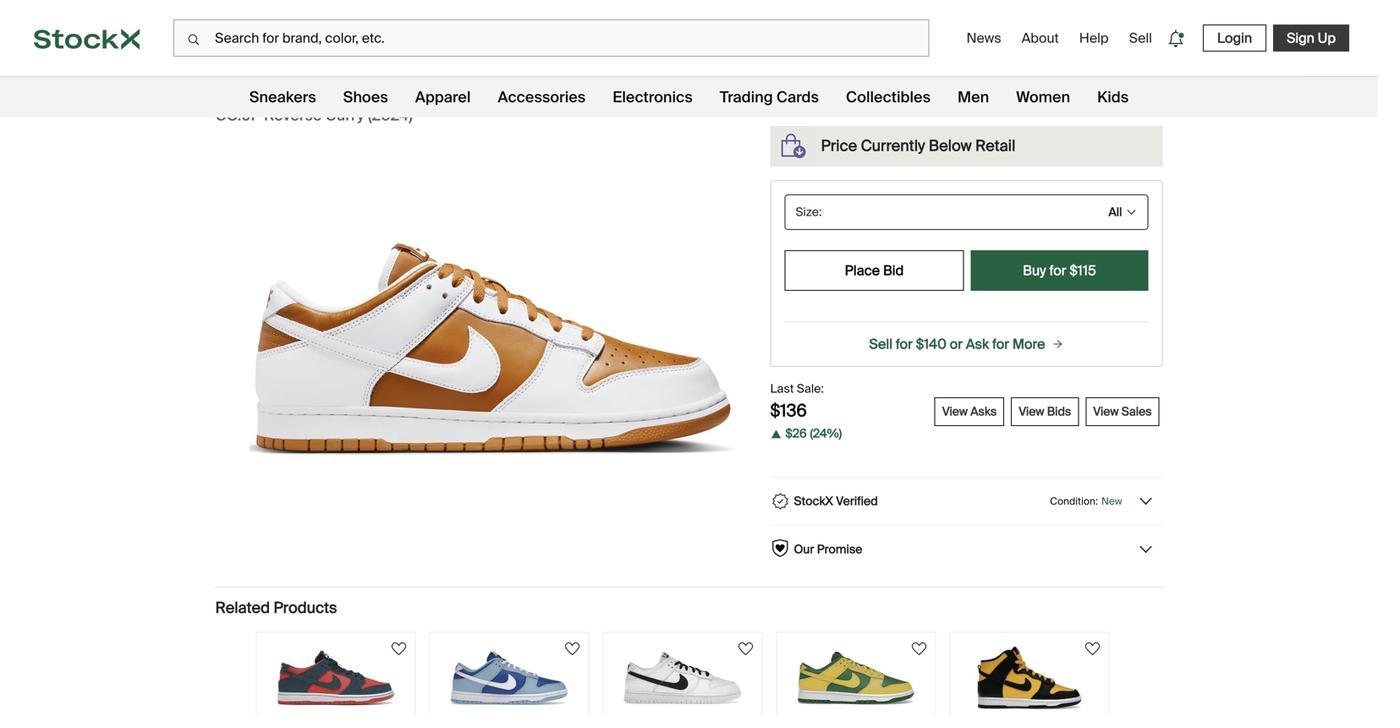 Task type: vqa. For each thing, say whether or not it's contained in the screenshot.
the top Plug
no



Task type: locate. For each thing, give the bounding box(es) containing it.
/ right low link
[[415, 49, 420, 64]]

view sales
[[1094, 404, 1152, 420]]

sell for $140 or ask for more
[[870, 336, 1046, 353]]

3 view from the left
[[1094, 404, 1119, 420]]

3 / from the left
[[343, 49, 348, 64]]

1 horizontal spatial reverse
[[546, 50, 585, 63]]

0 vertical spatial (2024)
[[615, 50, 645, 63]]

reverse inside home / sneakers / nike / dunk / low / nike dunk low qs co.jp reverse curry (2024)
[[546, 50, 585, 63]]

place bid link
[[785, 251, 964, 291]]

(2024) inside nike dunk low qs co.jp reverse curry (2024)
[[368, 106, 413, 125]]

(2024)
[[615, 50, 645, 63], [368, 106, 413, 125]]

3 follow image from the left
[[736, 640, 756, 660]]

0 vertical spatial reverse
[[546, 50, 585, 63]]

for for $140
[[896, 336, 913, 353]]

sell inside sell link
[[1130, 29, 1153, 47]]

curry
[[587, 50, 613, 63], [325, 106, 365, 125]]

apparel
[[415, 88, 471, 107]]

qs down dunk 'link'
[[360, 77, 389, 103]]

sale:
[[797, 381, 824, 397]]

1 vertical spatial sell
[[870, 336, 893, 353]]

0 horizontal spatial reverse
[[264, 106, 322, 125]]

below
[[929, 136, 972, 156]]

or
[[950, 336, 963, 353]]

sell left $140 on the right of page
[[870, 336, 893, 353]]

qs
[[497, 50, 511, 63], [360, 77, 389, 103]]

curry inside home / sneakers / nike / dunk / low / nike dunk low qs co.jp reverse curry (2024)
[[587, 50, 613, 63]]

view for view asks
[[943, 404, 968, 420]]

1 horizontal spatial view
[[1019, 404, 1045, 420]]

Search... search field
[[174, 19, 930, 57]]

0 horizontal spatial sell
[[870, 336, 893, 353]]

stockx logo link
[[0, 0, 174, 76]]

low
[[475, 50, 494, 63], [391, 50, 410, 63], [317, 77, 355, 103]]

for
[[1050, 262, 1067, 280], [896, 336, 913, 353], [993, 336, 1010, 353]]

0 vertical spatial co.jp
[[514, 50, 544, 63]]

for left $140 on the right of page
[[896, 336, 913, 353]]

view bids button
[[1012, 398, 1079, 427]]

nike down home link
[[215, 77, 258, 103]]

stockx verified
[[794, 494, 878, 509]]

1 vertical spatial (2024)
[[368, 106, 413, 125]]

2 horizontal spatial follow image
[[736, 640, 756, 660]]

sneakers link
[[259, 49, 302, 64]]

2 follow image from the left
[[1083, 640, 1103, 660]]

0 vertical spatial sell
[[1130, 29, 1153, 47]]

bids
[[1048, 404, 1072, 420]]

1 view from the left
[[943, 404, 968, 420]]

sign
[[1287, 29, 1315, 47]]

0 horizontal spatial curry
[[325, 106, 365, 125]]

notification unread icon image
[[1164, 27, 1188, 50]]

men link
[[958, 77, 990, 118]]

news
[[967, 29, 1002, 47]]

1 follow image from the left
[[389, 640, 409, 660]]

1 follow image from the left
[[909, 640, 930, 660]]

view inside view asks button
[[943, 404, 968, 420]]

dunk left low link
[[353, 50, 377, 63]]

/ right nike link
[[343, 49, 348, 64]]

qs up accessories link
[[497, 50, 511, 63]]

0 horizontal spatial dunk
[[263, 77, 312, 103]]

co.jp up "accessories" at top left
[[514, 50, 544, 63]]

nike link
[[317, 49, 338, 64]]

(2024) up electronics
[[615, 50, 645, 63]]

follow image
[[909, 640, 930, 660], [1083, 640, 1103, 660]]

2 view from the left
[[1019, 404, 1045, 420]]

view asks button
[[935, 398, 1005, 427]]

currently
[[861, 136, 926, 156]]

view
[[943, 404, 968, 420], [1019, 404, 1045, 420], [1094, 404, 1119, 420]]

sell
[[1130, 29, 1153, 47], [870, 336, 893, 353]]

0 horizontal spatial co.jp
[[215, 106, 261, 125]]

1 horizontal spatial follow image
[[562, 640, 583, 660]]

2 follow image from the left
[[562, 640, 583, 660]]

for right the ask
[[993, 336, 1010, 353]]

login button
[[1203, 25, 1267, 52]]

sneakers
[[259, 50, 302, 63]]

1 horizontal spatial nike
[[317, 50, 338, 63]]

0 horizontal spatial qs
[[360, 77, 389, 103]]

verified
[[836, 494, 878, 509]]

last
[[771, 381, 794, 397]]

view left sales
[[1094, 404, 1119, 420]]

home / sneakers / nike / dunk / low / nike dunk low qs co.jp reverse curry (2024)
[[215, 49, 645, 64]]

buy for $115 link
[[971, 251, 1149, 291]]

view inside view sales button
[[1094, 404, 1119, 420]]

home
[[215, 50, 244, 63]]

1 horizontal spatial qs
[[497, 50, 511, 63]]

0 horizontal spatial follow image
[[909, 640, 930, 660]]

nike dunk low qs co.jp reverse curry (2024)
[[215, 77, 413, 125]]

nike right low link
[[425, 50, 446, 63]]

related
[[215, 599, 270, 618]]

place
[[845, 262, 880, 280]]

stockx logo image
[[34, 29, 140, 50]]

collectibles
[[846, 88, 931, 107]]

about link
[[1015, 22, 1066, 54]]

sneakers
[[249, 88, 316, 107]]

$136
[[771, 400, 807, 422]]

1 horizontal spatial follow image
[[1083, 640, 1103, 660]]

nike inside nike dunk low qs co.jp reverse curry (2024)
[[215, 77, 258, 103]]

qs inside nike dunk low qs co.jp reverse curry (2024)
[[360, 77, 389, 103]]

/ right home
[[249, 49, 254, 64]]

buy
[[1023, 262, 1047, 280]]

sell for $140 or ask for more link
[[785, 336, 1149, 353]]

up
[[1318, 29, 1336, 47]]

curry inside nike dunk low qs co.jp reverse curry (2024)
[[325, 106, 365, 125]]

reverse up "accessories" at top left
[[546, 50, 585, 63]]

sell for sell
[[1130, 29, 1153, 47]]

1 horizontal spatial curry
[[587, 50, 613, 63]]

new
[[1102, 495, 1123, 508]]

price currently below retail image
[[774, 126, 815, 167]]

0 horizontal spatial follow image
[[389, 640, 409, 660]]

0 horizontal spatial for
[[896, 336, 913, 353]]

product category switcher element
[[0, 77, 1379, 118]]

sign up
[[1287, 29, 1336, 47]]

reverse down sneakers link
[[264, 106, 322, 125]]

1 horizontal spatial (2024)
[[615, 50, 645, 63]]

co.jp
[[514, 50, 544, 63], [215, 106, 261, 125]]

for right buy
[[1050, 262, 1067, 280]]

login
[[1218, 29, 1253, 47]]

sneakers link
[[249, 77, 316, 118]]

nike
[[425, 50, 446, 63], [317, 50, 338, 63], [215, 77, 258, 103]]

condition:
[[1050, 495, 1098, 508]]

0 horizontal spatial (2024)
[[368, 106, 413, 125]]

kids link
[[1098, 77, 1129, 118]]

view inside view bids button
[[1019, 404, 1045, 420]]

1 horizontal spatial co.jp
[[514, 50, 544, 63]]

co.jp down home link
[[215, 106, 261, 125]]

toggle authenticity value prop image
[[1138, 493, 1155, 510]]

$115
[[1070, 262, 1097, 280]]

1 horizontal spatial sell
[[1130, 29, 1153, 47]]

dunk down sneakers link
[[263, 77, 312, 103]]

0 horizontal spatial nike
[[215, 77, 258, 103]]

help
[[1080, 29, 1109, 47]]

/ left low link
[[382, 49, 386, 64]]

our promise
[[794, 542, 863, 558]]

view left asks
[[943, 404, 968, 420]]

(2024) left apparel link
[[368, 106, 413, 125]]

view for view bids
[[1019, 404, 1045, 420]]

/ left nike link
[[307, 49, 312, 64]]

nike dunk low retro qs argon (2022) image
[[450, 647, 569, 711]]

0 horizontal spatial view
[[943, 404, 968, 420]]

1 vertical spatial reverse
[[264, 106, 322, 125]]

1 vertical spatial curry
[[325, 106, 365, 125]]

0 vertical spatial curry
[[587, 50, 613, 63]]

(24%)
[[810, 426, 842, 442]]

2 horizontal spatial view
[[1094, 404, 1119, 420]]

dunk up apparel link
[[449, 50, 473, 63]]

sell left notification unread icon
[[1130, 29, 1153, 47]]

1 horizontal spatial dunk
[[353, 50, 377, 63]]

0 vertical spatial qs
[[497, 50, 511, 63]]

nike left dunk 'link'
[[317, 50, 338, 63]]

0 horizontal spatial low
[[317, 77, 355, 103]]

promise
[[817, 542, 863, 558]]

view left the "bids" in the bottom of the page
[[1019, 404, 1045, 420]]

4 / from the left
[[382, 49, 386, 64]]

follow image
[[389, 640, 409, 660], [562, 640, 583, 660], [736, 640, 756, 660]]

low link
[[391, 49, 410, 64]]

1 vertical spatial co.jp
[[215, 106, 261, 125]]

follow image for nike dunk low reverse panda "image"
[[736, 640, 756, 660]]

view sales button
[[1086, 398, 1160, 427]]

1 vertical spatial qs
[[360, 77, 389, 103]]

reverse
[[546, 50, 585, 63], [264, 106, 322, 125]]

dunk
[[449, 50, 473, 63], [353, 50, 377, 63], [263, 77, 312, 103]]

2 horizontal spatial for
[[1050, 262, 1067, 280]]

dunk inside nike dunk low qs co.jp reverse curry (2024)
[[263, 77, 312, 103]]



Task type: describe. For each thing, give the bounding box(es) containing it.
sales
[[1122, 404, 1152, 420]]

accessories link
[[498, 77, 586, 118]]

qs inside home / sneakers / nike / dunk / low / nike dunk low qs co.jp reverse curry (2024)
[[497, 50, 511, 63]]

add to portfolio image
[[1079, 45, 1102, 69]]

price currently below retail
[[821, 136, 1016, 156]]

2 horizontal spatial nike
[[425, 50, 446, 63]]

shoes
[[343, 88, 388, 107]]

nike dunk low retro reverse brazil image
[[797, 647, 916, 711]]

(2024) inside home / sneakers / nike / dunk / low / nike dunk low qs co.jp reverse curry (2024)
[[615, 50, 645, 63]]

shoes link
[[343, 77, 388, 118]]

condition: new
[[1050, 495, 1123, 508]]

1 / from the left
[[249, 49, 254, 64]]

for for $115
[[1050, 262, 1067, 280]]

follow image for nike dunk low retro reverse brazil image
[[909, 640, 930, 660]]

follow image for the nike sb dunk low reverse shark image
[[389, 640, 409, 660]]

products
[[274, 599, 337, 618]]

1 horizontal spatial low
[[391, 50, 410, 63]]

collectibles link
[[846, 77, 931, 118]]

co.jp inside home / sneakers / nike / dunk / low / nike dunk low qs co.jp reverse curry (2024)
[[514, 50, 544, 63]]

2 / from the left
[[307, 49, 312, 64]]

trading
[[720, 88, 773, 107]]

toggle promise value prop image
[[1138, 542, 1155, 559]]

more
[[1013, 336, 1046, 353]]

apparel link
[[415, 77, 471, 118]]

our
[[794, 542, 815, 558]]

retail
[[976, 136, 1016, 156]]

electronics link
[[613, 77, 693, 118]]

view for view sales
[[1094, 404, 1119, 420]]

ask
[[966, 336, 990, 353]]

about
[[1022, 29, 1059, 47]]

help link
[[1073, 22, 1116, 54]]

1 horizontal spatial for
[[993, 336, 1010, 353]]

follow image for 'nike dunk low retro qs argon (2022)' image
[[562, 640, 583, 660]]

price
[[821, 136, 858, 156]]

place bid
[[845, 262, 904, 280]]

news link
[[960, 22, 1009, 54]]

trading cards
[[720, 88, 819, 107]]

nike dunk high retro reverse goldenrod image
[[971, 647, 1089, 711]]

sell link
[[1123, 22, 1159, 54]]

$140
[[916, 336, 947, 353]]

electronics
[[613, 88, 693, 107]]

2 horizontal spatial dunk
[[449, 50, 473, 63]]

5 / from the left
[[415, 49, 420, 64]]

nike dunk low reverse panda image
[[624, 647, 742, 711]]

low inside nike dunk low qs co.jp reverse curry (2024)
[[317, 77, 355, 103]]

related products
[[215, 599, 337, 618]]

follow image for nike dunk high retro reverse goldenrod image
[[1083, 640, 1103, 660]]

women link
[[1017, 77, 1071, 118]]

last sale: $136 ▲ $26 (24%)
[[771, 381, 842, 443]]

co.jp inside nike dunk low qs co.jp reverse curry (2024)
[[215, 106, 261, 125]]

home link
[[215, 49, 244, 64]]

women
[[1017, 88, 1071, 107]]

reverse inside nike dunk low qs co.jp reverse curry (2024)
[[264, 106, 322, 125]]

nike dunk low qs co.jp reverse curry (2024) image
[[249, 187, 737, 512]]

2 horizontal spatial low
[[475, 50, 494, 63]]

nike sb dunk low reverse shark image
[[277, 647, 395, 711]]

sign up button
[[1274, 25, 1350, 52]]

view bids
[[1019, 404, 1072, 420]]

dunk link
[[353, 49, 377, 64]]

men
[[958, 88, 990, 107]]

accessories
[[498, 88, 586, 107]]

asks
[[971, 404, 997, 420]]

stockx
[[794, 494, 834, 509]]

kids
[[1098, 88, 1129, 107]]

$26
[[786, 426, 807, 442]]

trading cards link
[[720, 77, 819, 118]]

view asks
[[943, 404, 997, 420]]

cards
[[777, 88, 819, 107]]

buy for $115
[[1023, 262, 1097, 280]]

▲
[[771, 427, 782, 443]]

sell for sell for $140 or ask for more
[[870, 336, 893, 353]]

bid
[[884, 262, 904, 280]]



